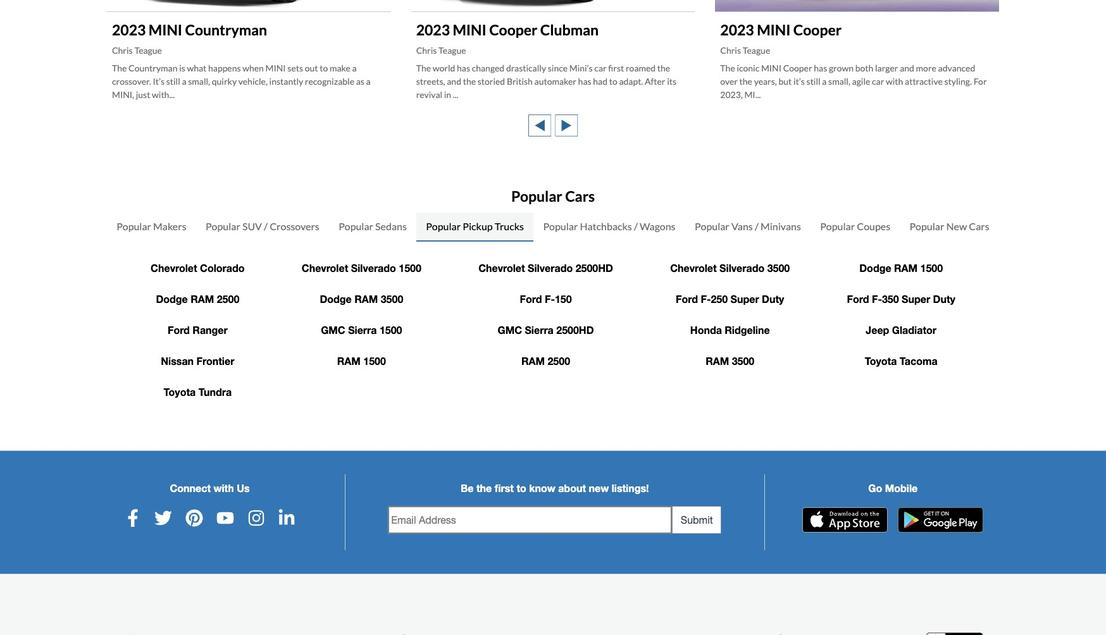 Task type: locate. For each thing, give the bounding box(es) containing it.
2 small, from the left
[[828, 76, 851, 86]]

1 horizontal spatial dodge
[[320, 293, 352, 305]]

vans
[[732, 220, 753, 232]]

350
[[882, 293, 899, 305]]

silverado up dodge ram 3500
[[351, 262, 396, 274]]

has inside 'the iconic mini cooper has grown both larger and more advanced over the years, but it's still a small, agile car with attractive styling. for 2023, mi...'
[[814, 62, 827, 73]]

3500 up 'gmc sierra 1500' link
[[381, 293, 403, 305]]

popular up trucks
[[511, 187, 562, 205]]

when
[[243, 62, 264, 73]]

ford left 150
[[520, 293, 542, 305]]

0 horizontal spatial sierra
[[348, 324, 377, 336]]

1 f- from the left
[[545, 293, 555, 305]]

chris teague link for 2023 mini cooper clubman
[[416, 45, 466, 55]]

to left know at the bottom of page
[[517, 482, 526, 494]]

/ right suv
[[264, 220, 268, 232]]

minivans
[[761, 220, 801, 232]]

4 chevrolet from the left
[[670, 262, 717, 274]]

gmc
[[321, 324, 345, 336], [498, 324, 522, 336]]

mini up years,
[[761, 62, 782, 73]]

teague up world
[[439, 45, 466, 55]]

dodge ram 1500 link
[[860, 262, 943, 274]]

has
[[457, 62, 470, 73], [814, 62, 827, 73], [578, 76, 591, 86]]

mini inside 2023 mini countryman chris teague
[[149, 21, 182, 39]]

both
[[855, 62, 874, 73]]

2023 up world
[[416, 21, 450, 39]]

popular for popular hatchbacks / wagons
[[543, 220, 578, 232]]

about
[[558, 482, 586, 494]]

0 vertical spatial to
[[320, 62, 328, 73]]

countryman up it's
[[129, 62, 177, 73]]

1 vertical spatial and
[[447, 76, 461, 86]]

gmc for gmc sierra 2500hd
[[498, 324, 522, 336]]

2 duty from the left
[[933, 293, 956, 305]]

popular left vans on the right
[[695, 220, 730, 232]]

has left grown
[[814, 62, 827, 73]]

1 teague from the left
[[134, 45, 162, 55]]

and up ...
[[447, 76, 461, 86]]

f-
[[545, 293, 555, 305], [701, 293, 711, 305], [872, 293, 882, 305]]

dodge
[[860, 262, 891, 274], [156, 293, 188, 305], [320, 293, 352, 305]]

the inside the world has changed drastically since mini's car first roamed the streets, and the storied british automaker has had to adapt. after its revival in ...
[[416, 62, 431, 73]]

3 2023 from the left
[[720, 21, 754, 39]]

car up had
[[594, 62, 607, 73]]

has right world
[[457, 62, 470, 73]]

1 still from the left
[[166, 76, 180, 86]]

1 horizontal spatial and
[[900, 62, 914, 73]]

the up its
[[657, 62, 670, 73]]

1 2023 from the left
[[112, 21, 146, 39]]

countryman
[[185, 21, 267, 39], [129, 62, 177, 73]]

3 f- from the left
[[872, 293, 882, 305]]

2 horizontal spatial 3500
[[767, 262, 790, 274]]

gmc up ram 1500
[[321, 324, 345, 336]]

0 vertical spatial first
[[608, 62, 624, 73]]

1 sierra from the left
[[348, 324, 377, 336]]

first up adapt.
[[608, 62, 624, 73]]

/ for minivans
[[755, 220, 759, 232]]

ranger
[[193, 324, 228, 336]]

ford left "250"
[[676, 293, 698, 305]]

1 chevrolet from the left
[[151, 262, 197, 274]]

has down the mini's
[[578, 76, 591, 86]]

larger
[[875, 62, 898, 73]]

0 horizontal spatial gmc
[[321, 324, 345, 336]]

had
[[593, 76, 608, 86]]

0 horizontal spatial chris teague link
[[112, 45, 162, 55]]

chris inside 2023 mini countryman chris teague
[[112, 45, 133, 55]]

the iconic mini cooper has grown both larger and more advanced over the years, but it's still a small, agile car with attractive styling. for 2023, mi...
[[720, 62, 987, 100]]

0 horizontal spatial teague
[[134, 45, 162, 55]]

3 the from the left
[[720, 62, 735, 73]]

download on the app store image
[[803, 508, 888, 533]]

0 vertical spatial 2500hd
[[576, 262, 613, 274]]

the for 2023 mini cooper
[[720, 62, 735, 73]]

2500hd
[[576, 262, 613, 274], [556, 324, 594, 336]]

ram down the gmc sierra 1500
[[337, 355, 361, 367]]

grown
[[829, 62, 854, 73]]

2023 up iconic
[[720, 21, 754, 39]]

teague inside 2023 mini countryman chris teague
[[134, 45, 162, 55]]

0 horizontal spatial /
[[264, 220, 268, 232]]

2023 mini cooper chris teague
[[720, 21, 842, 55]]

know
[[529, 482, 555, 494]]

teague up it's
[[134, 45, 162, 55]]

dodge ram 2500 link
[[156, 293, 239, 305]]

1 chris teague link from the left
[[112, 45, 162, 55]]

car inside the world has changed drastically since mini's car first roamed the streets, and the storied british automaker has had to adapt. after its revival in ...
[[594, 62, 607, 73]]

popular down popular cars
[[543, 220, 578, 232]]

popular for popular suv / crossovers
[[206, 220, 240, 232]]

2023 mini cooper image
[[715, 0, 999, 11]]

silverado up ford f-250 super duty link
[[720, 262, 765, 274]]

crossover.
[[112, 76, 151, 86]]

chevrolet up dodge ram 2500 link
[[151, 262, 197, 274]]

mini for 2023 mini cooper
[[757, 21, 791, 39]]

popular for popular makers
[[117, 220, 151, 232]]

2 horizontal spatial chris
[[720, 45, 741, 55]]

2 the from the left
[[416, 62, 431, 73]]

2 silverado from the left
[[528, 262, 573, 274]]

0 horizontal spatial dodge
[[156, 293, 188, 305]]

mini inside 2023 mini cooper clubman chris teague
[[453, 21, 486, 39]]

1 horizontal spatial 2023
[[416, 21, 450, 39]]

a
[[352, 62, 357, 73], [182, 76, 186, 86], [366, 76, 371, 86], [822, 76, 827, 86]]

duty for ford f-250 super duty
[[762, 293, 784, 305]]

0 horizontal spatial and
[[447, 76, 461, 86]]

ford f-150 link
[[520, 293, 572, 305]]

chris inside 2023 mini cooper chris teague
[[720, 45, 741, 55]]

3500
[[767, 262, 790, 274], [381, 293, 403, 305], [732, 355, 755, 367]]

0 horizontal spatial the
[[112, 62, 127, 73]]

2023 inside 2023 mini countryman chris teague
[[112, 21, 146, 39]]

2 horizontal spatial f-
[[872, 293, 882, 305]]

1 horizontal spatial cars
[[969, 220, 990, 232]]

2023 for 2023 mini cooper clubman
[[416, 21, 450, 39]]

chris up iconic
[[720, 45, 741, 55]]

connect
[[170, 482, 211, 494]]

1 vertical spatial with
[[214, 482, 234, 494]]

duty up the 'ridgeline'
[[762, 293, 784, 305]]

still inside 'the iconic mini cooper has grown both larger and more advanced over the years, but it's still a small, agile car with attractive styling. for 2023, mi...'
[[807, 76, 821, 86]]

mini up instantly
[[266, 62, 286, 73]]

small, down what
[[188, 76, 210, 86]]

facebook image
[[124, 509, 141, 527]]

3500 down minivans
[[767, 262, 790, 274]]

2500hd down hatchbacks
[[576, 262, 613, 274]]

ford up nissan
[[168, 324, 190, 336]]

countryman inside the countryman is what happens when mini sets out to make a crossover. it's still a small, quirky vehicle, instantly recognizable as a mini, just with...
[[129, 62, 177, 73]]

chevrolet silverado 3500 link
[[670, 262, 790, 274]]

teague inside 2023 mini cooper clubman chris teague
[[439, 45, 466, 55]]

2500 down the gmc sierra 2500hd "link"
[[548, 355, 570, 367]]

a right it's
[[822, 76, 827, 86]]

ford for ford ranger
[[168, 324, 190, 336]]

mini inside the countryman is what happens when mini sets out to make a crossover. it's still a small, quirky vehicle, instantly recognizable as a mini, just with...
[[266, 62, 286, 73]]

streets,
[[416, 76, 445, 86]]

2500hd down 150
[[556, 324, 594, 336]]

chris teague link up world
[[416, 45, 466, 55]]

0 horizontal spatial 3500
[[381, 293, 403, 305]]

dodge down chevrolet silverado 1500 link
[[320, 293, 352, 305]]

cooper for clubman
[[489, 21, 538, 39]]

super right 350 at the top
[[902, 293, 930, 305]]

roamed
[[626, 62, 656, 73]]

1 horizontal spatial duty
[[933, 293, 956, 305]]

the countryman is what happens when mini sets out to make a crossover. it's still a small, quirky vehicle, instantly recognizable as a mini, just with...
[[112, 62, 371, 100]]

ford for ford f-150
[[520, 293, 542, 305]]

1500 down the gmc sierra 1500
[[363, 355, 386, 367]]

0 vertical spatial countryman
[[185, 21, 267, 39]]

3 silverado from the left
[[720, 262, 765, 274]]

1 horizontal spatial sierra
[[525, 324, 554, 336]]

chevrolet colorado
[[151, 262, 245, 274]]

0 horizontal spatial with
[[214, 482, 234, 494]]

go
[[869, 482, 882, 494]]

1 small, from the left
[[188, 76, 210, 86]]

what
[[187, 62, 207, 73]]

chris up world
[[416, 45, 437, 55]]

2023 inside 2023 mini cooper clubman chris teague
[[416, 21, 450, 39]]

popular left coupes
[[820, 220, 855, 232]]

ram up 'gmc sierra 1500' link
[[355, 293, 378, 305]]

1 vertical spatial 3500
[[381, 293, 403, 305]]

cars right 'new'
[[969, 220, 990, 232]]

1 vertical spatial 2500
[[548, 355, 570, 367]]

0 vertical spatial and
[[900, 62, 914, 73]]

chris teague link up crossover. in the top of the page
[[112, 45, 162, 55]]

1 horizontal spatial chris
[[416, 45, 437, 55]]

ridgeline
[[725, 324, 770, 336]]

honda
[[690, 324, 722, 336]]

still
[[166, 76, 180, 86], [807, 76, 821, 86]]

0 horizontal spatial still
[[166, 76, 180, 86]]

2 horizontal spatial silverado
[[720, 262, 765, 274]]

2 gmc from the left
[[498, 324, 522, 336]]

1 horizontal spatial 3500
[[732, 355, 755, 367]]

1 horizontal spatial super
[[902, 293, 930, 305]]

popular suv / crossovers
[[206, 220, 319, 232]]

first right be at the bottom
[[495, 482, 514, 494]]

0 vertical spatial toyota
[[865, 355, 897, 367]]

with left the us
[[214, 482, 234, 494]]

2500hd for gmc sierra 2500hd
[[556, 324, 594, 336]]

cooper inside 2023 mini cooper chris teague
[[793, 21, 842, 39]]

0 vertical spatial with
[[886, 76, 903, 86]]

chevrolet colorado link
[[151, 262, 245, 274]]

0 horizontal spatial silverado
[[351, 262, 396, 274]]

duty up gladiator
[[933, 293, 956, 305]]

1 horizontal spatial still
[[807, 76, 821, 86]]

0 horizontal spatial small,
[[188, 76, 210, 86]]

2 chris from the left
[[416, 45, 437, 55]]

popular
[[511, 187, 562, 205], [117, 220, 151, 232], [206, 220, 240, 232], [339, 220, 373, 232], [426, 220, 461, 232], [543, 220, 578, 232], [695, 220, 730, 232], [820, 220, 855, 232], [910, 220, 944, 232]]

a down is
[[182, 76, 186, 86]]

0 vertical spatial car
[[594, 62, 607, 73]]

2 horizontal spatial /
[[755, 220, 759, 232]]

1 horizontal spatial the
[[416, 62, 431, 73]]

1 vertical spatial countryman
[[129, 62, 177, 73]]

3 chevrolet from the left
[[479, 262, 525, 274]]

2 horizontal spatial to
[[609, 76, 617, 86]]

nissan frontier
[[161, 355, 234, 367]]

popular left 'new'
[[910, 220, 944, 232]]

2 horizontal spatial teague
[[743, 45, 770, 55]]

1 vertical spatial to
[[609, 76, 617, 86]]

cars
[[565, 187, 595, 205], [969, 220, 990, 232]]

0 horizontal spatial 2023
[[112, 21, 146, 39]]

with down larger
[[886, 76, 903, 86]]

2 horizontal spatial the
[[720, 62, 735, 73]]

jeep gladiator link
[[866, 324, 937, 336]]

1 horizontal spatial 2500
[[548, 355, 570, 367]]

cooper inside 'the iconic mini cooper has grown both larger and more advanced over the years, but it's still a small, agile car with attractive styling. for 2023, mi...'
[[783, 62, 812, 73]]

car down larger
[[872, 76, 884, 86]]

2 still from the left
[[807, 76, 821, 86]]

after
[[645, 76, 665, 86]]

ford f-350 super duty link
[[847, 293, 956, 305]]

over
[[720, 76, 738, 86]]

chevrolet for chevrolet colorado
[[151, 262, 197, 274]]

to right had
[[609, 76, 617, 86]]

toyota
[[865, 355, 897, 367], [164, 386, 196, 398]]

0 horizontal spatial to
[[320, 62, 328, 73]]

1 horizontal spatial chris teague link
[[416, 45, 466, 55]]

popular new cars
[[910, 220, 990, 232]]

ram down honda
[[706, 355, 729, 367]]

suv
[[242, 220, 262, 232]]

countryman inside 2023 mini countryman chris teague
[[185, 21, 267, 39]]

cooper up grown
[[793, 21, 842, 39]]

1 duty from the left
[[762, 293, 784, 305]]

1 the from the left
[[112, 62, 127, 73]]

the
[[657, 62, 670, 73], [463, 76, 476, 86], [740, 76, 752, 86], [477, 482, 492, 494]]

1 horizontal spatial /
[[634, 220, 638, 232]]

0 horizontal spatial duty
[[762, 293, 784, 305]]

0 horizontal spatial f-
[[545, 293, 555, 305]]

is
[[179, 62, 185, 73]]

teague for 2023 mini countryman
[[134, 45, 162, 55]]

chevrolet down trucks
[[479, 262, 525, 274]]

2 super from the left
[[902, 293, 930, 305]]

since
[[548, 62, 568, 73]]

cooper up it's
[[783, 62, 812, 73]]

chris up crossover. in the top of the page
[[112, 45, 133, 55]]

1 horizontal spatial toyota
[[865, 355, 897, 367]]

chevrolet up "250"
[[670, 262, 717, 274]]

with...
[[152, 89, 175, 100]]

dodge down chevrolet colorado
[[156, 293, 188, 305]]

3 / from the left
[[755, 220, 759, 232]]

2 chris teague link from the left
[[416, 45, 466, 55]]

mini inside 2023 mini cooper chris teague
[[757, 21, 791, 39]]

f- up gmc sierra 2500hd on the bottom
[[545, 293, 555, 305]]

ford f-250 super duty
[[676, 293, 784, 305]]

f- up jeep
[[872, 293, 882, 305]]

toyota for toyota tundra
[[164, 386, 196, 398]]

ford left 350 at the top
[[847, 293, 869, 305]]

2500 down colorado
[[217, 293, 239, 305]]

countryman down 2023 mini countryman image
[[185, 21, 267, 39]]

0 horizontal spatial car
[[594, 62, 607, 73]]

2 horizontal spatial has
[[814, 62, 827, 73]]

1 horizontal spatial to
[[517, 482, 526, 494]]

popular left 'sedans'
[[339, 220, 373, 232]]

1 / from the left
[[264, 220, 268, 232]]

2 horizontal spatial chris teague link
[[720, 45, 770, 55]]

gmc for gmc sierra 1500
[[321, 324, 345, 336]]

1 horizontal spatial first
[[608, 62, 624, 73]]

1 horizontal spatial gmc
[[498, 324, 522, 336]]

super right "250"
[[731, 293, 759, 305]]

mini inside 'the iconic mini cooper has grown both larger and more advanced over the years, but it's still a small, agile car with attractive styling. for 2023, mi...'
[[761, 62, 782, 73]]

popular for popular pickup trucks
[[426, 220, 461, 232]]

trucks
[[495, 220, 524, 232]]

teague inside 2023 mini cooper chris teague
[[743, 45, 770, 55]]

chevrolet silverado 3500
[[670, 262, 790, 274]]

2 f- from the left
[[701, 293, 711, 305]]

2 horizontal spatial 2023
[[720, 21, 754, 39]]

the left storied
[[463, 76, 476, 86]]

ram
[[894, 262, 918, 274], [191, 293, 214, 305], [355, 293, 378, 305], [337, 355, 361, 367], [521, 355, 545, 367], [706, 355, 729, 367]]

popular for popular vans / minivans
[[695, 220, 730, 232]]

duty for ford f-350 super duty
[[933, 293, 956, 305]]

1500 up ford f-350 super duty
[[921, 262, 943, 274]]

1 horizontal spatial countryman
[[185, 21, 267, 39]]

2023 mini cooper link
[[720, 21, 842, 39]]

out
[[305, 62, 318, 73]]

1 vertical spatial toyota
[[164, 386, 196, 398]]

gmc sierra 2500hd link
[[498, 324, 594, 336]]

attractive
[[905, 76, 943, 86]]

the up streets,
[[416, 62, 431, 73]]

mini up iconic
[[757, 21, 791, 39]]

1500 for gmc sierra 1500
[[380, 324, 402, 336]]

chevrolet silverado 2500hd link
[[479, 262, 613, 274]]

popular left suv
[[206, 220, 240, 232]]

super for 250
[[731, 293, 759, 305]]

popular hatchbacks / wagons
[[543, 220, 676, 232]]

instagram image
[[247, 509, 265, 527]]

ford for ford f-350 super duty
[[847, 293, 869, 305]]

2 chevrolet from the left
[[302, 262, 348, 274]]

small, down grown
[[828, 76, 851, 86]]

0 horizontal spatial countryman
[[129, 62, 177, 73]]

3 chris from the left
[[720, 45, 741, 55]]

tundra
[[199, 386, 232, 398]]

1 horizontal spatial teague
[[439, 45, 466, 55]]

f- for 250
[[701, 293, 711, 305]]

mini
[[149, 21, 182, 39], [453, 21, 486, 39], [757, 21, 791, 39], [266, 62, 286, 73], [761, 62, 782, 73]]

popular for popular sedans
[[339, 220, 373, 232]]

1 vertical spatial car
[[872, 76, 884, 86]]

the inside the countryman is what happens when mini sets out to make a crossover. it's still a small, quirky vehicle, instantly recognizable as a mini, just with...
[[112, 62, 127, 73]]

chris teague link up iconic
[[720, 45, 770, 55]]

chevrolet up dodge ram 3500
[[302, 262, 348, 274]]

toyota for toyota tacoma
[[865, 355, 897, 367]]

3500 down the 'ridgeline'
[[732, 355, 755, 367]]

2 horizontal spatial dodge
[[860, 262, 891, 274]]

cooper inside 2023 mini cooper clubman chris teague
[[489, 21, 538, 39]]

ram 1500 link
[[337, 355, 386, 367]]

0 horizontal spatial has
[[457, 62, 470, 73]]

and left the more at the right of the page
[[900, 62, 914, 73]]

ford for ford f-250 super duty
[[676, 293, 698, 305]]

2 teague from the left
[[439, 45, 466, 55]]

0 horizontal spatial toyota
[[164, 386, 196, 398]]

popular left pickup
[[426, 220, 461, 232]]

first inside the world has changed drastically since mini's car first roamed the streets, and the storied british automaker has had to adapt. after its revival in ...
[[608, 62, 624, 73]]

1 chris from the left
[[112, 45, 133, 55]]

submit button
[[672, 506, 722, 534]]

2023 inside 2023 mini cooper chris teague
[[720, 21, 754, 39]]

0 horizontal spatial super
[[731, 293, 759, 305]]

sierra for 1500
[[348, 324, 377, 336]]

1 silverado from the left
[[351, 262, 396, 274]]

1 horizontal spatial silverado
[[528, 262, 573, 274]]

1 horizontal spatial f-
[[701, 293, 711, 305]]

3 teague from the left
[[743, 45, 770, 55]]

silverado
[[351, 262, 396, 274], [528, 262, 573, 274], [720, 262, 765, 274]]

dodge for dodge ram 1500
[[860, 262, 891, 274]]

0 horizontal spatial 2500
[[217, 293, 239, 305]]

1 super from the left
[[731, 293, 759, 305]]

1500 up ram 1500
[[380, 324, 402, 336]]

mini up 'changed'
[[453, 21, 486, 39]]

cooper for chris
[[793, 21, 842, 39]]

1 vertical spatial 2500hd
[[556, 324, 594, 336]]

the up over
[[720, 62, 735, 73]]

with
[[886, 76, 903, 86], [214, 482, 234, 494]]

chevrolet for chevrolet silverado 2500hd
[[479, 262, 525, 274]]

1500 down 'sedans'
[[399, 262, 421, 274]]

nissan
[[161, 355, 194, 367]]

2 sierra from the left
[[525, 324, 554, 336]]

cooper up drastically
[[489, 21, 538, 39]]

youtube image
[[216, 509, 234, 527]]

1 horizontal spatial with
[[886, 76, 903, 86]]

toyota down jeep
[[865, 355, 897, 367]]

2023 up crossover. in the top of the page
[[112, 21, 146, 39]]

ram down gmc sierra 2500hd on the bottom
[[521, 355, 545, 367]]

/ for crossovers
[[264, 220, 268, 232]]

the inside 'the iconic mini cooper has grown both larger and more advanced over the years, but it's still a small, agile car with attractive styling. for 2023, mi...'
[[720, 62, 735, 73]]

connect with us
[[170, 482, 250, 494]]

sierra
[[348, 324, 377, 336], [525, 324, 554, 336]]

popular cars
[[511, 187, 595, 205]]

2 / from the left
[[634, 220, 638, 232]]

car inside 'the iconic mini cooper has grown both larger and more advanced over the years, but it's still a small, agile car with attractive styling. for 2023, mi...'
[[872, 76, 884, 86]]

0 vertical spatial 3500
[[767, 262, 790, 274]]

ram 2500
[[521, 355, 570, 367]]

2 2023 from the left
[[416, 21, 450, 39]]

1 gmc from the left
[[321, 324, 345, 336]]

sierra up ram 1500
[[348, 324, 377, 336]]

0 horizontal spatial cars
[[565, 187, 595, 205]]

1 horizontal spatial car
[[872, 76, 884, 86]]

to right out
[[320, 62, 328, 73]]

mini up is
[[149, 21, 182, 39]]

dodge ram 2500
[[156, 293, 239, 305]]

1 horizontal spatial small,
[[828, 76, 851, 86]]

0 vertical spatial 2500
[[217, 293, 239, 305]]

the down iconic
[[740, 76, 752, 86]]

cooper
[[489, 21, 538, 39], [793, 21, 842, 39], [783, 62, 812, 73]]

2 vertical spatial to
[[517, 482, 526, 494]]

toyota down nissan
[[164, 386, 196, 398]]

chris inside 2023 mini cooper clubman chris teague
[[416, 45, 437, 55]]

0 horizontal spatial chris
[[112, 45, 133, 55]]

0 horizontal spatial first
[[495, 482, 514, 494]]

3 chris teague link from the left
[[720, 45, 770, 55]]

dodge up 350 at the top
[[860, 262, 891, 274]]

popular left makers
[[117, 220, 151, 232]]

silverado up ford f-150 link
[[528, 262, 573, 274]]

gmc up ram 2500 link
[[498, 324, 522, 336]]



Task type: vqa. For each thing, say whether or not it's contained in the screenshot.
USED in the the Used Honda Civic 1,500 Great Deals out of 30,750 listings starting at $799
no



Task type: describe. For each thing, give the bounding box(es) containing it.
Email Address email field
[[389, 507, 672, 534]]

drastically
[[506, 62, 546, 73]]

chris for 2023 mini cooper
[[720, 45, 741, 55]]

f- for 350
[[872, 293, 882, 305]]

get it on google play image
[[898, 508, 984, 533]]

in
[[444, 89, 451, 100]]

a right 'as'
[[366, 76, 371, 86]]

dodge for dodge ram 3500
[[320, 293, 352, 305]]

to inside the world has changed drastically since mini's car first roamed the streets, and the storied british automaker has had to adapt. after its revival in ...
[[609, 76, 617, 86]]

to inside the countryman is what happens when mini sets out to make a crossover. it's still a small, quirky vehicle, instantly recognizable as a mini, just with...
[[320, 62, 328, 73]]

happens
[[208, 62, 241, 73]]

storied
[[478, 76, 505, 86]]

but
[[779, 76, 792, 86]]

still inside the countryman is what happens when mini sets out to make a crossover. it's still a small, quirky vehicle, instantly recognizable as a mini, just with...
[[166, 76, 180, 86]]

automaker
[[534, 76, 576, 86]]

chevrolet silverado 1500
[[302, 262, 421, 274]]

3500 for dodge ram 3500
[[381, 293, 403, 305]]

popular vans / minivans
[[695, 220, 801, 232]]

new
[[589, 482, 609, 494]]

sierra for 2500hd
[[525, 324, 554, 336]]

2023 mini cooper clubman image
[[411, 0, 695, 11]]

super for 350
[[902, 293, 930, 305]]

2023 mini cooper clubman link
[[416, 21, 599, 39]]

1 vertical spatial first
[[495, 482, 514, 494]]

1500 for chevrolet silverado 1500
[[399, 262, 421, 274]]

f- for 150
[[545, 293, 555, 305]]

the inside 'the iconic mini cooper has grown both larger and more advanced over the years, but it's still a small, agile car with attractive styling. for 2023, mi...'
[[740, 76, 752, 86]]

silverado for 2500hd
[[528, 262, 573, 274]]

chevrolet silverado 2500hd
[[479, 262, 613, 274]]

a inside 'the iconic mini cooper has grown both larger and more advanced over the years, but it's still a small, agile car with attractive styling. for 2023, mi...'
[[822, 76, 827, 86]]

for
[[974, 76, 987, 86]]

250
[[711, 293, 728, 305]]

us
[[237, 482, 250, 494]]

1500 for dodge ram 1500
[[921, 262, 943, 274]]

the for 2023 mini cooper clubman
[[416, 62, 431, 73]]

2023 mini countryman chris teague
[[112, 21, 267, 55]]

hatchbacks
[[580, 220, 632, 232]]

vehicle,
[[238, 76, 268, 86]]

just
[[136, 89, 150, 100]]

world
[[433, 62, 455, 73]]

instantly
[[269, 76, 303, 86]]

changed
[[472, 62, 505, 73]]

2 vertical spatial 3500
[[732, 355, 755, 367]]

with inside 'the iconic mini cooper has grown both larger and more advanced over the years, but it's still a small, agile car with attractive styling. for 2023, mi...'
[[886, 76, 903, 86]]

2023 mini countryman image
[[107, 0, 391, 11]]

styling.
[[945, 76, 972, 86]]

2023 for 2023 mini countryman
[[112, 21, 146, 39]]

silverado for 1500
[[351, 262, 396, 274]]

linkedin image
[[278, 509, 296, 527]]

gmc sierra 1500
[[321, 324, 402, 336]]

ford ranger link
[[168, 324, 228, 336]]

go mobile
[[869, 482, 918, 494]]

mini for 2023 mini countryman
[[149, 21, 182, 39]]

teague for 2023 mini cooper
[[743, 45, 770, 55]]

new
[[946, 220, 967, 232]]

it's
[[153, 76, 165, 86]]

makers
[[153, 220, 186, 232]]

revival
[[416, 89, 442, 100]]

twitter image
[[155, 509, 172, 527]]

sets
[[288, 62, 303, 73]]

chris teague link for 2023 mini countryman
[[112, 45, 162, 55]]

make
[[330, 62, 350, 73]]

submit
[[681, 515, 713, 526]]

mini for 2023 mini cooper clubman
[[453, 21, 486, 39]]

quirky
[[212, 76, 237, 86]]

2023,
[[720, 89, 743, 100]]

popular makers
[[117, 220, 186, 232]]

wagons
[[640, 220, 676, 232]]

it's
[[794, 76, 805, 86]]

chris for 2023 mini countryman
[[112, 45, 133, 55]]

pinterest image
[[186, 509, 203, 527]]

ram 2500 link
[[521, 355, 570, 367]]

popular for popular new cars
[[910, 220, 944, 232]]

chris teague link for 2023 mini cooper
[[720, 45, 770, 55]]

honda ridgeline
[[690, 324, 770, 336]]

and inside 'the iconic mini cooper has grown both larger and more advanced over the years, but it's still a small, agile car with attractive styling. for 2023, mi...'
[[900, 62, 914, 73]]

small, inside the countryman is what happens when mini sets out to make a crossover. it's still a small, quirky vehicle, instantly recognizable as a mini, just with...
[[188, 76, 210, 86]]

click for the bbb business review of this auto listing service in cambridge ma image
[[926, 631, 987, 635]]

frontier
[[197, 355, 234, 367]]

popular pickup trucks
[[426, 220, 524, 232]]

the world has changed drastically since mini's car first roamed the streets, and the storied british automaker has had to adapt. after its revival in ...
[[416, 62, 677, 100]]

toyota tundra link
[[164, 386, 232, 398]]

as
[[356, 76, 364, 86]]

tacoma
[[900, 355, 938, 367]]

toyota tundra
[[164, 386, 232, 398]]

2023 for 2023 mini cooper
[[720, 21, 754, 39]]

1 vertical spatial cars
[[969, 220, 990, 232]]

and inside the world has changed drastically since mini's car first roamed the streets, and the storied british automaker has had to adapt. after its revival in ...
[[447, 76, 461, 86]]

chevrolet for chevrolet silverado 1500
[[302, 262, 348, 274]]

2500hd for chevrolet silverado 2500hd
[[576, 262, 613, 274]]

ram 3500
[[706, 355, 755, 367]]

popular for popular coupes
[[820, 220, 855, 232]]

...
[[453, 89, 459, 100]]

ram up ford ranger
[[191, 293, 214, 305]]

dodge ram 3500
[[320, 293, 403, 305]]

ram 3500 link
[[706, 355, 755, 367]]

gmc sierra 2500hd
[[498, 324, 594, 336]]

pickup
[[463, 220, 493, 232]]

gmc sierra 1500 link
[[321, 324, 402, 336]]

popular for popular cars
[[511, 187, 562, 205]]

dodge for dodge ram 2500
[[156, 293, 188, 305]]

nissan frontier link
[[161, 355, 234, 367]]

/ for wagons
[[634, 220, 638, 232]]

ford ranger
[[168, 324, 228, 336]]

its
[[667, 76, 677, 86]]

mobile
[[885, 482, 918, 494]]

3500 for chevrolet silverado 3500
[[767, 262, 790, 274]]

the right be at the bottom
[[477, 482, 492, 494]]

toyota tacoma
[[865, 355, 938, 367]]

clubman
[[540, 21, 599, 39]]

years,
[[754, 76, 777, 86]]

ram up ford f-350 super duty
[[894, 262, 918, 274]]

a right the make
[[352, 62, 357, 73]]

chevrolet for chevrolet silverado 3500
[[670, 262, 717, 274]]

british
[[507, 76, 533, 86]]

the for 2023 mini countryman
[[112, 62, 127, 73]]

mi...
[[745, 89, 761, 100]]

0 vertical spatial cars
[[565, 187, 595, 205]]

mini,
[[112, 89, 134, 100]]

150
[[555, 293, 572, 305]]

jeep
[[866, 324, 889, 336]]

toyota tacoma link
[[865, 355, 938, 367]]

gladiator
[[892, 324, 937, 336]]

silverado for 3500
[[720, 262, 765, 274]]

recognizable
[[305, 76, 354, 86]]

small, inside 'the iconic mini cooper has grown both larger and more advanced over the years, but it's still a small, agile car with attractive styling. for 2023, mi...'
[[828, 76, 851, 86]]

crossovers
[[270, 220, 319, 232]]

colorado
[[200, 262, 245, 274]]

ford f-250 super duty link
[[676, 293, 784, 305]]

mini's
[[569, 62, 593, 73]]

1 horizontal spatial has
[[578, 76, 591, 86]]

listings!
[[612, 482, 649, 494]]



